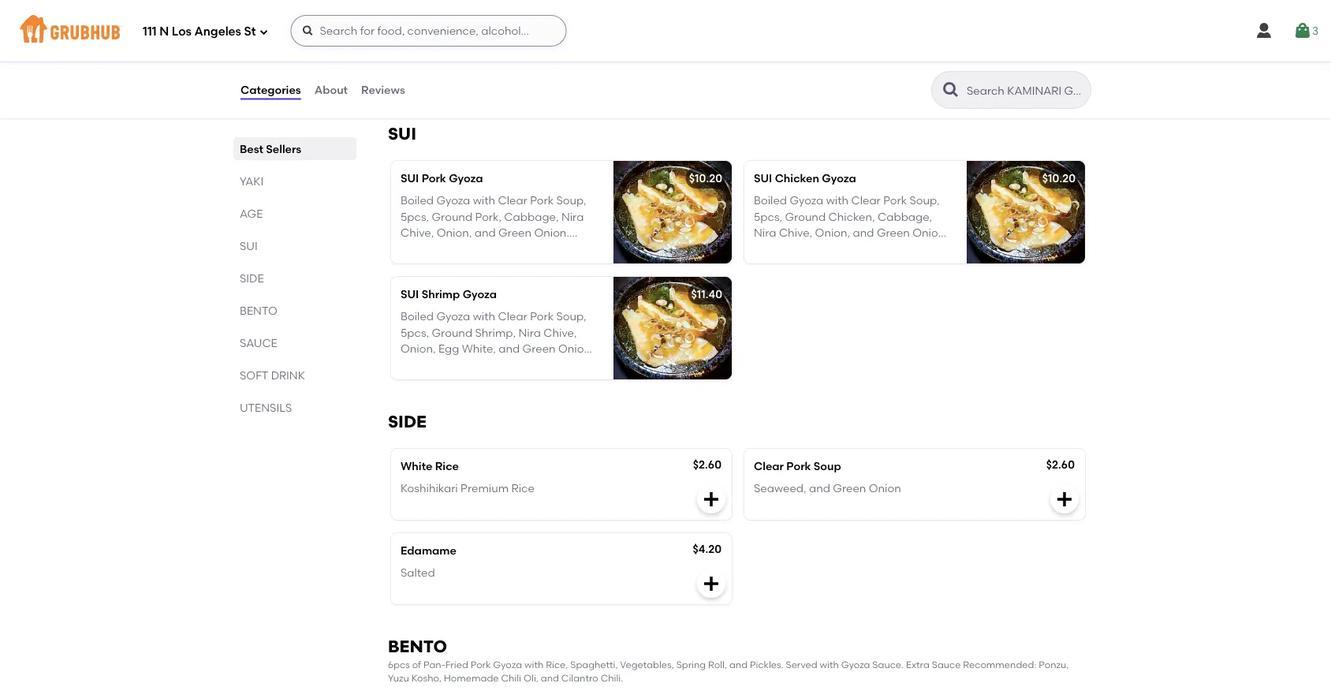Task type: vqa. For each thing, say whether or not it's contained in the screenshot.
top side
yes



Task type: locate. For each thing, give the bounding box(es) containing it.
1 vertical spatial pork
[[787, 459, 811, 473]]

0 horizontal spatial rice
[[435, 459, 459, 473]]

sui for sui shrimp gyoza
[[401, 287, 419, 301]]

of
[[412, 659, 421, 670]]

$10.20 for sui pork gyoza
[[689, 171, 723, 185]]

with right served
[[820, 659, 839, 670]]

rice right premium
[[512, 482, 535, 495]]

0 vertical spatial pork
[[422, 171, 446, 185]]

search icon image
[[942, 80, 961, 99]]

sui pork gyoza
[[401, 171, 483, 185]]

pickles.
[[750, 659, 784, 670]]

1 horizontal spatial with
[[820, 659, 839, 670]]

1 horizontal spatial bento
[[388, 636, 447, 657]]

side
[[240, 271, 264, 285], [388, 412, 427, 432]]

gyoza for sui chicken gyoza
[[822, 171, 857, 185]]

best
[[240, 142, 263, 155]]

0 horizontal spatial pork
[[422, 171, 446, 185]]

koshihikari
[[401, 482, 458, 495]]

green
[[833, 482, 866, 495]]

bento for bento
[[240, 304, 278, 317]]

2 $10.20 from the left
[[1043, 171, 1076, 185]]

2 horizontal spatial pork
[[787, 459, 811, 473]]

white rice
[[401, 459, 459, 473]]

0 horizontal spatial bento
[[240, 304, 278, 317]]

0 horizontal spatial with
[[525, 659, 544, 670]]

$2.60
[[693, 458, 722, 471], [1047, 458, 1075, 471]]

1 $10.20 from the left
[[689, 171, 723, 185]]

extra
[[906, 659, 930, 670]]

1 vertical spatial and
[[730, 659, 748, 670]]

gyoza for sui pork gyoza
[[449, 171, 483, 185]]

white
[[401, 459, 433, 473]]

side up white
[[388, 412, 427, 432]]

and down rice,
[[541, 672, 559, 684]]

oli,
[[524, 672, 539, 684]]

yaki
[[240, 174, 264, 188]]

age tab
[[240, 205, 350, 222]]

sauce tab
[[240, 334, 350, 351]]

1 horizontal spatial side
[[388, 412, 427, 432]]

clear
[[754, 459, 784, 473]]

2 vertical spatial and
[[541, 672, 559, 684]]

angeles
[[194, 25, 241, 39]]

best sellers tab
[[240, 140, 350, 157]]

utensils
[[240, 401, 292, 414]]

pork inside bento 6pcs of pan-fried pork gyoza with rice, spaghetti, vegetables, spring roll, and pickles. served with gyoza sauce.  extra sauce recommended: ponzu, yuzu kosho, homemade chili oli, and cilantro chili.
[[471, 659, 491, 670]]

1 $2.60 from the left
[[693, 458, 722, 471]]

about
[[314, 83, 348, 97]]

chili.
[[601, 672, 623, 684]]

los
[[172, 25, 192, 39]]

$2.60 for seaweed, and green onion
[[1047, 458, 1075, 471]]

bento
[[240, 304, 278, 317], [388, 636, 447, 657]]

svg image
[[1255, 21, 1274, 40], [1294, 21, 1313, 40], [302, 24, 314, 37], [259, 27, 269, 37]]

1 horizontal spatial $10.20
[[1043, 171, 1076, 185]]

0 horizontal spatial $2.60
[[693, 458, 722, 471]]

rice
[[435, 459, 459, 473], [512, 482, 535, 495]]

pork
[[422, 171, 446, 185], [787, 459, 811, 473], [471, 659, 491, 670]]

1 horizontal spatial rice
[[512, 482, 535, 495]]

0 horizontal spatial side
[[240, 271, 264, 285]]

age assorted gyoza image
[[614, 0, 732, 91]]

side inside tab
[[240, 271, 264, 285]]

sui tab
[[240, 237, 350, 254]]

and
[[809, 482, 831, 495], [730, 659, 748, 670], [541, 672, 559, 684]]

bento up the sauce
[[240, 304, 278, 317]]

0 vertical spatial bento
[[240, 304, 278, 317]]

rice,
[[546, 659, 568, 670]]

spring
[[677, 659, 706, 670]]

gyoza
[[449, 171, 483, 185], [822, 171, 857, 185], [463, 287, 497, 301], [493, 659, 522, 670], [841, 659, 870, 670]]

with up oli,
[[525, 659, 544, 670]]

$11.40
[[691, 287, 723, 301]]

svg image
[[702, 490, 721, 509], [1055, 490, 1074, 509], [702, 574, 721, 593]]

koshihikari premium rice
[[401, 482, 535, 495]]

2 horizontal spatial and
[[809, 482, 831, 495]]

sui chicken gyoza image
[[967, 161, 1085, 263]]

6pcs
[[388, 659, 410, 670]]

recommended:
[[963, 659, 1037, 670]]

bento up of on the bottom of page
[[388, 636, 447, 657]]

sauce
[[932, 659, 961, 670]]

sui
[[388, 124, 416, 144], [401, 171, 419, 185], [754, 171, 773, 185], [240, 239, 258, 252], [401, 287, 419, 301]]

reviews
[[361, 83, 405, 97]]

side up bento tab
[[240, 271, 264, 285]]

0 vertical spatial and
[[809, 482, 831, 495]]

sui for sui chicken gyoza
[[754, 171, 773, 185]]

1 vertical spatial bento
[[388, 636, 447, 657]]

0 horizontal spatial $10.20
[[689, 171, 723, 185]]

0 horizontal spatial and
[[541, 672, 559, 684]]

served
[[786, 659, 818, 670]]

$2.60 for koshihikari premium rice
[[693, 458, 722, 471]]

111
[[143, 25, 157, 39]]

bento inside tab
[[240, 304, 278, 317]]

vegetables,
[[620, 659, 674, 670]]

seaweed,
[[754, 482, 807, 495]]

bento inside bento 6pcs of pan-fried pork gyoza with rice, spaghetti, vegetables, spring roll, and pickles. served with gyoza sauce.  extra sauce recommended: ponzu, yuzu kosho, homemade chili oli, and cilantro chili.
[[388, 636, 447, 657]]

1 horizontal spatial pork
[[471, 659, 491, 670]]

and down soup
[[809, 482, 831, 495]]

rice up "koshihikari"
[[435, 459, 459, 473]]

1 vertical spatial side
[[388, 412, 427, 432]]

edamame
[[401, 544, 457, 557]]

$10.20
[[689, 171, 723, 185], [1043, 171, 1076, 185]]

clear pork soup
[[754, 459, 842, 473]]

main navigation navigation
[[0, 0, 1332, 62]]

fried
[[446, 659, 468, 670]]

seaweed, and green onion
[[754, 482, 901, 495]]

about button
[[314, 62, 349, 118]]

and right roll,
[[730, 659, 748, 670]]

1 vertical spatial rice
[[512, 482, 535, 495]]

bento 6pcs of pan-fried pork gyoza with rice, spaghetti, vegetables, spring roll, and pickles. served with gyoza sauce.  extra sauce recommended: ponzu, yuzu kosho, homemade chili oli, and cilantro chili.
[[388, 636, 1069, 684]]

2 $2.60 from the left
[[1047, 458, 1075, 471]]

$4.20
[[693, 542, 722, 556]]

gyoza for sui shrimp gyoza
[[463, 287, 497, 301]]

2 vertical spatial pork
[[471, 659, 491, 670]]

cilantro
[[561, 672, 599, 684]]

soft
[[240, 368, 268, 382]]

categories button
[[240, 62, 302, 118]]

1 horizontal spatial $2.60
[[1047, 458, 1075, 471]]

with
[[525, 659, 544, 670], [820, 659, 839, 670]]

0 vertical spatial side
[[240, 271, 264, 285]]



Task type: describe. For each thing, give the bounding box(es) containing it.
chicken
[[775, 171, 820, 185]]

salted
[[401, 566, 435, 579]]

pan-
[[424, 659, 446, 670]]

sui shrimp gyoza image
[[614, 277, 732, 379]]

0 vertical spatial rice
[[435, 459, 459, 473]]

bento for bento 6pcs of pan-fried pork gyoza with rice, spaghetti, vegetables, spring roll, and pickles. served with gyoza sauce.  extra sauce recommended: ponzu, yuzu kosho, homemade chili oli, and cilantro chili.
[[388, 636, 447, 657]]

pork for clear
[[787, 459, 811, 473]]

sellers
[[266, 142, 301, 155]]

st
[[244, 25, 256, 39]]

1 with from the left
[[525, 659, 544, 670]]

n
[[160, 25, 169, 39]]

soup
[[814, 459, 842, 473]]

bento tab
[[240, 302, 350, 319]]

side tab
[[240, 270, 350, 286]]

2 with from the left
[[820, 659, 839, 670]]

reviews button
[[361, 62, 406, 118]]

111 n los angeles st
[[143, 25, 256, 39]]

1 horizontal spatial and
[[730, 659, 748, 670]]

svg image for green
[[1055, 490, 1074, 509]]

utensils tab
[[240, 399, 350, 416]]

homemade
[[444, 672, 499, 684]]

shrimp
[[422, 287, 460, 301]]

sui inside tab
[[240, 239, 258, 252]]

$10.20 for sui chicken gyoza
[[1043, 171, 1076, 185]]

Search KAMINARI GYOZA search field
[[966, 83, 1086, 98]]

chili
[[501, 672, 521, 684]]

Search for food, convenience, alcohol... search field
[[291, 15, 567, 47]]

sauce.
[[873, 659, 904, 670]]

age
[[240, 207, 263, 220]]

3
[[1313, 24, 1319, 37]]

svg image inside 3 button
[[1294, 21, 1313, 40]]

roll,
[[708, 659, 727, 670]]

soft drink
[[240, 368, 305, 382]]

yuzu
[[388, 672, 409, 684]]

sui for sui pork gyoza
[[401, 171, 419, 185]]

kosho,
[[412, 672, 442, 684]]

sui pork gyoza image
[[614, 161, 732, 263]]

premium
[[461, 482, 509, 495]]

sui chicken gyoza
[[754, 171, 857, 185]]

onion
[[869, 482, 901, 495]]

spaghetti,
[[571, 659, 618, 670]]

sui shrimp gyoza
[[401, 287, 497, 301]]

best sellers
[[240, 142, 301, 155]]

sauce
[[240, 336, 277, 349]]

categories
[[241, 83, 301, 97]]

pork for sui
[[422, 171, 446, 185]]

drink
[[271, 368, 305, 382]]

soft drink tab
[[240, 367, 350, 383]]

ponzu,
[[1039, 659, 1069, 670]]

svg image for rice
[[702, 490, 721, 509]]

yaki tab
[[240, 173, 350, 189]]

3 button
[[1294, 17, 1319, 45]]



